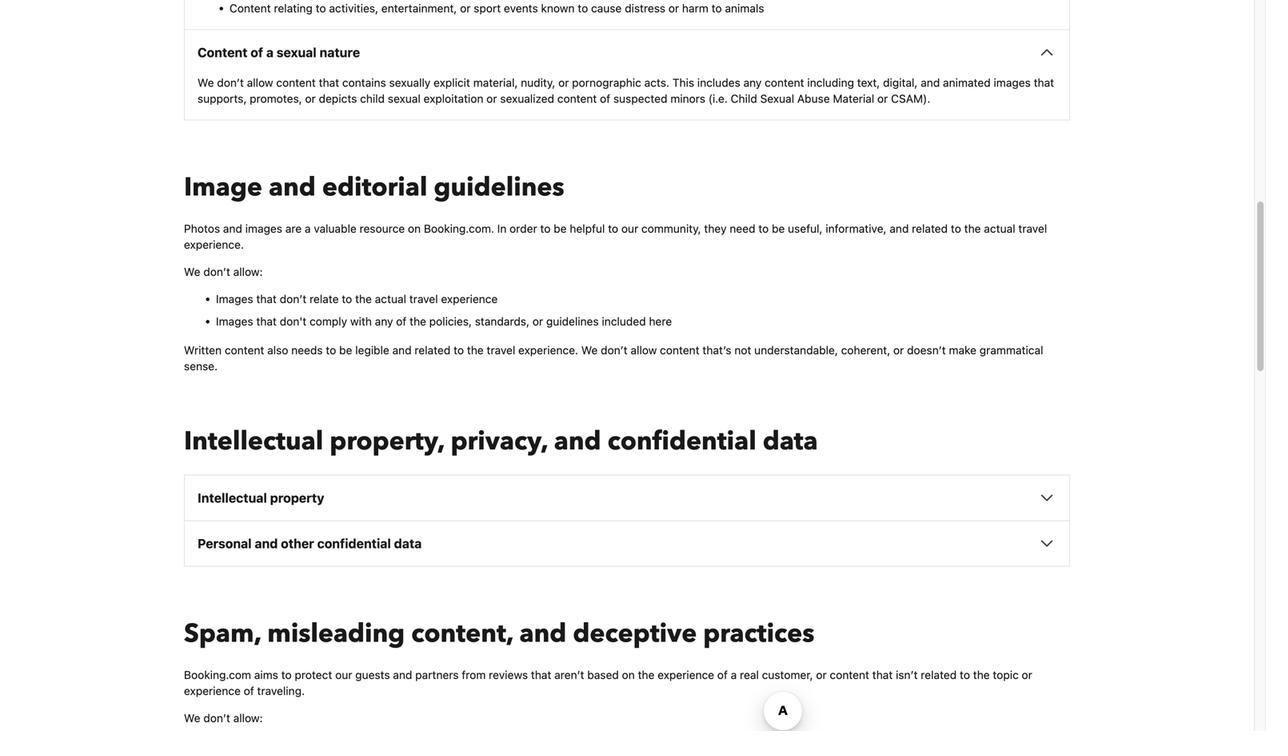 Task type: locate. For each thing, give the bounding box(es) containing it.
2 vertical spatial travel
[[487, 344, 515, 357]]

and right guests
[[393, 668, 412, 681]]

intellectual property, privacy, and confidential data
[[184, 424, 818, 459]]

guidelines left included
[[546, 315, 599, 328]]

experience up policies,
[[441, 292, 498, 306]]

allow
[[247, 76, 273, 89], [631, 344, 657, 357]]

related
[[912, 222, 948, 235], [415, 344, 451, 357], [921, 668, 957, 681]]

1 horizontal spatial be
[[554, 222, 567, 235]]

0 horizontal spatial experience.
[[184, 238, 244, 251]]

content for content of a sexual nature
[[198, 45, 248, 60]]

1 vertical spatial allow
[[631, 344, 657, 357]]

content
[[230, 2, 271, 15], [198, 45, 248, 60]]

0 vertical spatial actual
[[984, 222, 1016, 235]]

1 images from the top
[[216, 292, 253, 306]]

be
[[554, 222, 567, 235], [772, 222, 785, 235], [339, 344, 352, 357]]

1 horizontal spatial confidential
[[608, 424, 757, 459]]

0 horizontal spatial experience
[[184, 684, 241, 697]]

sexually
[[389, 76, 431, 89]]

written
[[184, 344, 222, 357]]

guidelines up in
[[434, 170, 564, 205]]

coherent,
[[841, 344, 890, 357]]

privacy,
[[451, 424, 548, 459]]

0 vertical spatial allow:
[[233, 265, 263, 278]]

images left are
[[245, 222, 282, 235]]

relating
[[274, 2, 313, 15]]

0 vertical spatial travel
[[1019, 222, 1047, 235]]

a right are
[[305, 222, 311, 235]]

0 vertical spatial content
[[230, 2, 271, 15]]

or right nudity,
[[558, 76, 569, 89]]

or left depicts
[[305, 92, 316, 105]]

1 vertical spatial guidelines
[[546, 315, 599, 328]]

1 vertical spatial intellectual
[[198, 490, 267, 506]]

travel inside written content also needs to be legible and related to the travel experience. we don't allow content that's not understandable, coherent, or doesn't make grammatical sense.
[[487, 344, 515, 357]]

comply
[[310, 315, 347, 328]]

content left the relating
[[230, 2, 271, 15]]

deceptive
[[573, 616, 697, 651]]

our inside booking.com aims to protect our guests and partners from reviews that aren't based on the experience of a real customer, or content that isn't related to the topic or experience of traveling.
[[335, 668, 352, 681]]

1 horizontal spatial experience
[[441, 292, 498, 306]]

content left also
[[225, 344, 264, 357]]

1 vertical spatial experience
[[658, 668, 714, 681]]

don't inside we don't allow content that contains sexually explicit material, nudity, or pornographic acts. this includes any content including text, digital, and animated images that supports, promotes, or depicts child sexual exploitation or sexualized content of suspected minors (i.e. child sexual abuse material or csam).
[[217, 76, 244, 89]]

1 horizontal spatial on
[[622, 668, 635, 681]]

experience. down photos
[[184, 238, 244, 251]]

1 horizontal spatial travel
[[487, 344, 515, 357]]

experience. inside photos and images are a valuable resource on booking.com. in order to be helpful to our community, they need to be useful, informative, and related to the actual travel experience.
[[184, 238, 244, 251]]

images
[[216, 292, 253, 306], [216, 315, 253, 328]]

topic
[[993, 668, 1019, 681]]

1 vertical spatial data
[[394, 536, 422, 551]]

on right resource at the left top of page
[[408, 222, 421, 235]]

images right animated
[[994, 76, 1031, 89]]

don't down photos
[[203, 265, 230, 278]]

helpful
[[570, 222, 605, 235]]

2 allow: from the top
[[233, 711, 263, 725]]

1 horizontal spatial sexual
[[388, 92, 421, 105]]

or left harm
[[669, 2, 679, 15]]

or left doesn't
[[893, 344, 904, 357]]

traveling.
[[257, 684, 305, 697]]

policies,
[[429, 315, 472, 328]]

on right 'based'
[[622, 668, 635, 681]]

0 vertical spatial images
[[216, 292, 253, 306]]

experience left real
[[658, 668, 714, 681]]

0 horizontal spatial images
[[245, 222, 282, 235]]

1 horizontal spatial our
[[621, 222, 638, 235]]

related for and
[[921, 668, 957, 681]]

actual inside photos and images are a valuable resource on booking.com. in order to be helpful to our community, they need to be useful, informative, and related to the actual travel experience.
[[984, 222, 1016, 235]]

1 vertical spatial a
[[305, 222, 311, 235]]

0 vertical spatial experience.
[[184, 238, 244, 251]]

images that don't relate to the actual travel experience
[[216, 292, 498, 306]]

any
[[744, 76, 762, 89], [375, 315, 393, 328]]

or left sport
[[460, 2, 471, 15]]

allow up promotes,
[[247, 76, 273, 89]]

related inside booking.com aims to protect our guests and partners from reviews that aren't based on the experience of a real customer, or content that isn't related to the topic or experience of traveling.
[[921, 668, 957, 681]]

and right "legible"
[[392, 344, 412, 357]]

order
[[510, 222, 537, 235]]

0 vertical spatial guidelines
[[434, 170, 564, 205]]

0 horizontal spatial any
[[375, 315, 393, 328]]

image
[[184, 170, 262, 205]]

and up aren't
[[520, 616, 567, 651]]

don't down booking.com
[[203, 711, 230, 725]]

actual
[[984, 222, 1016, 235], [375, 292, 406, 306]]

2 horizontal spatial be
[[772, 222, 785, 235]]

content up sexual
[[765, 76, 804, 89]]

intellectual up personal
[[198, 490, 267, 506]]

1 vertical spatial on
[[622, 668, 635, 681]]

personal and other confidential data button
[[198, 534, 1057, 553]]

we don't allow:
[[184, 265, 263, 278], [184, 711, 263, 725]]

0 horizontal spatial confidential
[[317, 536, 391, 551]]

1 vertical spatial allow:
[[233, 711, 263, 725]]

a up promotes,
[[266, 45, 274, 60]]

property,
[[330, 424, 444, 459]]

sexual inside dropdown button
[[277, 45, 317, 60]]

0 vertical spatial on
[[408, 222, 421, 235]]

1 we don't allow: from the top
[[184, 265, 263, 278]]

allow:
[[233, 265, 263, 278], [233, 711, 263, 725]]

data
[[763, 424, 818, 459], [394, 536, 422, 551]]

0 horizontal spatial travel
[[409, 292, 438, 306]]

other
[[281, 536, 314, 551]]

our left guests
[[335, 668, 352, 681]]

sport
[[474, 2, 501, 15]]

travel
[[1019, 222, 1047, 235], [409, 292, 438, 306], [487, 344, 515, 357]]

1 horizontal spatial images
[[994, 76, 1031, 89]]

a
[[266, 45, 274, 60], [305, 222, 311, 235], [731, 668, 737, 681]]

material
[[833, 92, 874, 105]]

of
[[251, 45, 263, 60], [600, 92, 610, 105], [396, 315, 407, 328], [717, 668, 728, 681], [244, 684, 254, 697]]

a inside booking.com aims to protect our guests and partners from reviews that aren't based on the experience of a real customer, or content that isn't related to the topic or experience of traveling.
[[731, 668, 737, 681]]

on inside photos and images are a valuable resource on booking.com. in order to be helpful to our community, they need to be useful, informative, and related to the actual travel experience.
[[408, 222, 421, 235]]

abuse
[[797, 92, 830, 105]]

pornographic
[[572, 76, 641, 89]]

2 we don't allow: from the top
[[184, 711, 263, 725]]

of down pornographic
[[600, 92, 610, 105]]

image and editorial guidelines
[[184, 170, 564, 205]]

1 vertical spatial images
[[216, 315, 253, 328]]

on
[[408, 222, 421, 235], [622, 668, 635, 681]]

be left useful,
[[772, 222, 785, 235]]

don't down included
[[601, 344, 628, 357]]

experience.
[[184, 238, 244, 251], [518, 344, 578, 357]]

intellectual for intellectual property, privacy, and confidential data
[[184, 424, 323, 459]]

0 horizontal spatial data
[[394, 536, 422, 551]]

content of a sexual nature
[[198, 45, 360, 60]]

community,
[[642, 222, 701, 235]]

2 horizontal spatial a
[[731, 668, 737, 681]]

understandable,
[[754, 344, 838, 357]]

0 vertical spatial allow
[[247, 76, 273, 89]]

be left helpful
[[554, 222, 567, 235]]

1 horizontal spatial experience.
[[518, 344, 578, 357]]

and inside written content also needs to be legible and related to the travel experience. we don't allow content that's not understandable, coherent, or doesn't make grammatical sense.
[[392, 344, 412, 357]]

are
[[285, 222, 302, 235]]

0 vertical spatial related
[[912, 222, 948, 235]]

contains
[[342, 76, 386, 89]]

they
[[704, 222, 727, 235]]

0 horizontal spatial allow
[[247, 76, 273, 89]]

acts.
[[644, 76, 670, 89]]

text,
[[857, 76, 880, 89]]

intellectual up intellectual property
[[184, 424, 323, 459]]

the
[[964, 222, 981, 235], [355, 292, 372, 306], [410, 315, 426, 328], [467, 344, 484, 357], [638, 668, 655, 681], [973, 668, 990, 681]]

and up intellectual property dropdown button
[[554, 424, 601, 459]]

sexual down sexually
[[388, 92, 421, 105]]

0 vertical spatial images
[[994, 76, 1031, 89]]

0 vertical spatial a
[[266, 45, 274, 60]]

1 vertical spatial we don't allow:
[[184, 711, 263, 725]]

0 vertical spatial our
[[621, 222, 638, 235]]

spam,
[[184, 616, 261, 651]]

experience. down standards,
[[518, 344, 578, 357]]

valuable
[[314, 222, 357, 235]]

images
[[994, 76, 1031, 89], [245, 222, 282, 235]]

0 horizontal spatial actual
[[375, 292, 406, 306]]

legible
[[355, 344, 389, 357]]

content left isn't
[[830, 668, 869, 681]]

0 horizontal spatial sexual
[[277, 45, 317, 60]]

that up depicts
[[319, 76, 339, 89]]

and right photos
[[223, 222, 242, 235]]

1 allow: from the top
[[233, 265, 263, 278]]

0 horizontal spatial our
[[335, 668, 352, 681]]

we don't allow: down photos
[[184, 265, 263, 278]]

or
[[460, 2, 471, 15], [669, 2, 679, 15], [558, 76, 569, 89], [305, 92, 316, 105], [487, 92, 497, 105], [877, 92, 888, 105], [533, 315, 543, 328], [893, 344, 904, 357], [816, 668, 827, 681], [1022, 668, 1033, 681]]

our left community,
[[621, 222, 638, 235]]

of left real
[[717, 668, 728, 681]]

1 vertical spatial our
[[335, 668, 352, 681]]

that left don't
[[256, 315, 277, 328]]

cause
[[591, 2, 622, 15]]

including
[[807, 76, 854, 89]]

1 vertical spatial any
[[375, 315, 393, 328]]

personal
[[198, 536, 252, 551]]

2 horizontal spatial experience
[[658, 668, 714, 681]]

2 images from the top
[[216, 315, 253, 328]]

2 vertical spatial related
[[921, 668, 957, 681]]

1 horizontal spatial actual
[[984, 222, 1016, 235]]

sexual left nature
[[277, 45, 317, 60]]

0 horizontal spatial be
[[339, 344, 352, 357]]

also
[[267, 344, 288, 357]]

1 horizontal spatial any
[[744, 76, 762, 89]]

make
[[949, 344, 977, 357]]

to
[[316, 2, 326, 15], [578, 2, 588, 15], [712, 2, 722, 15], [540, 222, 551, 235], [608, 222, 618, 235], [759, 222, 769, 235], [951, 222, 961, 235], [342, 292, 352, 306], [326, 344, 336, 357], [454, 344, 464, 357], [281, 668, 292, 681], [960, 668, 970, 681]]

intellectual inside dropdown button
[[198, 490, 267, 506]]

0 vertical spatial intellectual
[[184, 424, 323, 459]]

and up csam).
[[921, 76, 940, 89]]

related down 'images that don't comply with any of the policies, standards, or guidelines included here'
[[415, 344, 451, 357]]

be left "legible"
[[339, 344, 352, 357]]

0 vertical spatial sexual
[[277, 45, 317, 60]]

experience. inside written content also needs to be legible and related to the travel experience. we don't allow content that's not understandable, coherent, or doesn't make grammatical sense.
[[518, 344, 578, 357]]

1 horizontal spatial allow
[[631, 344, 657, 357]]

1 vertical spatial confidential
[[317, 536, 391, 551]]

we don't allow: for spam,
[[184, 711, 263, 725]]

2 vertical spatial a
[[731, 668, 737, 681]]

and left other on the bottom of page
[[255, 536, 278, 551]]

sexual
[[277, 45, 317, 60], [388, 92, 421, 105]]

sexualized
[[500, 92, 554, 105]]

1 vertical spatial related
[[415, 344, 451, 357]]

1 vertical spatial images
[[245, 222, 282, 235]]

we don't allow: down booking.com
[[184, 711, 263, 725]]

allow: for spam,
[[233, 711, 263, 725]]

experience down booking.com
[[184, 684, 241, 697]]

0 vertical spatial we don't allow:
[[184, 265, 263, 278]]

we inside we don't allow content that contains sexually explicit material, nudity, or pornographic acts. this includes any content including text, digital, and animated images that supports, promotes, or depicts child sexual exploitation or sexualized content of suspected minors (i.e. child sexual abuse material or csam).
[[198, 76, 214, 89]]

content inside dropdown button
[[198, 45, 248, 60]]

or down material,
[[487, 92, 497, 105]]

allow down here
[[631, 344, 657, 357]]

this
[[673, 76, 694, 89]]

related right isn't
[[921, 668, 957, 681]]

confidential right other on the bottom of page
[[317, 536, 391, 551]]

related inside written content also needs to be legible and related to the travel experience. we don't allow content that's not understandable, coherent, or doesn't make grammatical sense.
[[415, 344, 451, 357]]

don't up "supports,"
[[217, 76, 244, 89]]

and up are
[[269, 170, 316, 205]]

any up the child
[[744, 76, 762, 89]]

content up "supports,"
[[198, 45, 248, 60]]

don't
[[217, 76, 244, 89], [203, 265, 230, 278], [280, 292, 307, 306], [601, 344, 628, 357], [203, 711, 230, 725]]

that
[[319, 76, 339, 89], [1034, 76, 1054, 89], [256, 292, 277, 306], [256, 315, 277, 328], [531, 668, 551, 681], [872, 668, 893, 681]]

1 vertical spatial sexual
[[388, 92, 421, 105]]

of up promotes,
[[251, 45, 263, 60]]

digital,
[[883, 76, 918, 89]]

2 horizontal spatial travel
[[1019, 222, 1047, 235]]

any right "with"
[[375, 315, 393, 328]]

a left real
[[731, 668, 737, 681]]

0 horizontal spatial on
[[408, 222, 421, 235]]

allow inside written content also needs to be legible and related to the travel experience. we don't allow content that's not understandable, coherent, or doesn't make grammatical sense.
[[631, 344, 657, 357]]

related inside photos and images are a valuable resource on booking.com. in order to be helpful to our community, they need to be useful, informative, and related to the actual travel experience.
[[912, 222, 948, 235]]

that's
[[703, 344, 732, 357]]

1 vertical spatial experience.
[[518, 344, 578, 357]]

content of a sexual nature button
[[198, 43, 1057, 62]]

of right "with"
[[396, 315, 407, 328]]

0 vertical spatial any
[[744, 76, 762, 89]]

property
[[270, 490, 324, 506]]

0 horizontal spatial a
[[266, 45, 274, 60]]

personal and other confidential data
[[198, 536, 422, 551]]

confidential up intellectual property dropdown button
[[608, 424, 757, 459]]

1 horizontal spatial a
[[305, 222, 311, 235]]

1 vertical spatial content
[[198, 45, 248, 60]]

1 horizontal spatial data
[[763, 424, 818, 459]]

and inside we don't allow content that contains sexually explicit material, nudity, or pornographic acts. this includes any content including text, digital, and animated images that supports, promotes, or depicts child sexual exploitation or sexualized content of suspected minors (i.e. child sexual abuse material or csam).
[[921, 76, 940, 89]]

related right informative,
[[912, 222, 948, 235]]



Task type: vqa. For each thing, say whether or not it's contained in the screenshot.
leftmost be
yes



Task type: describe. For each thing, give the bounding box(es) containing it.
intellectual property button
[[198, 488, 1057, 508]]

images inside photos and images are a valuable resource on booking.com. in order to be helpful to our community, they need to be useful, informative, and related to the actual travel experience.
[[245, 222, 282, 235]]

our inside photos and images are a valuable resource on booking.com. in order to be helpful to our community, they need to be useful, informative, and related to the actual travel experience.
[[621, 222, 638, 235]]

of inside content of a sexual nature dropdown button
[[251, 45, 263, 60]]

relate
[[310, 292, 339, 306]]

content down here
[[660, 344, 700, 357]]

1 vertical spatial actual
[[375, 292, 406, 306]]

be inside written content also needs to be legible and related to the travel experience. we don't allow content that's not understandable, coherent, or doesn't make grammatical sense.
[[339, 344, 352, 357]]

that left isn't
[[872, 668, 893, 681]]

here
[[649, 315, 672, 328]]

nudity,
[[521, 76, 555, 89]]

we inside written content also needs to be legible and related to the travel experience. we don't allow content that's not understandable, coherent, or doesn't make grammatical sense.
[[581, 344, 598, 357]]

or right standards,
[[533, 315, 543, 328]]

0 vertical spatial data
[[763, 424, 818, 459]]

any inside we don't allow content that contains sexually explicit material, nudity, or pornographic acts. this includes any content including text, digital, and animated images that supports, promotes, or depicts child sexual exploitation or sexualized content of suspected minors (i.e. child sexual abuse material or csam).
[[744, 76, 762, 89]]

sexual
[[760, 92, 794, 105]]

sexual inside we don't allow content that contains sexually explicit material, nudity, or pornographic acts. this includes any content including text, digital, and animated images that supports, promotes, or depicts child sexual exploitation or sexualized content of suspected minors (i.e. child sexual abuse material or csam).
[[388, 92, 421, 105]]

csam).
[[891, 92, 931, 105]]

that up also
[[256, 292, 277, 306]]

0 vertical spatial experience
[[441, 292, 498, 306]]

depicts
[[319, 92, 357, 105]]

animated
[[943, 76, 991, 89]]

allow inside we don't allow content that contains sexually explicit material, nudity, or pornographic acts. this includes any content including text, digital, and animated images that supports, promotes, or depicts child sexual exploitation or sexualized content of suspected minors (i.e. child sexual abuse material or csam).
[[247, 76, 273, 89]]

known
[[541, 2, 575, 15]]

suspected
[[613, 92, 668, 105]]

don't up don't
[[280, 292, 307, 306]]

confidential inside dropdown button
[[317, 536, 391, 551]]

need
[[730, 222, 756, 235]]

from
[[462, 668, 486, 681]]

explicit
[[434, 76, 470, 89]]

of inside we don't allow content that contains sexually explicit material, nudity, or pornographic acts. this includes any content including text, digital, and animated images that supports, promotes, or depicts child sexual exploitation or sexualized content of suspected minors (i.e. child sexual abuse material or csam).
[[600, 92, 610, 105]]

material,
[[473, 76, 518, 89]]

and inside booking.com aims to protect our guests and partners from reviews that aren't based on the experience of a real customer, or content that isn't related to the topic or experience of traveling.
[[393, 668, 412, 681]]

child
[[360, 92, 385, 105]]

and right informative,
[[890, 222, 909, 235]]

2 vertical spatial experience
[[184, 684, 241, 697]]

harm
[[682, 2, 709, 15]]

booking.com.
[[424, 222, 494, 235]]

travel inside photos and images are a valuable resource on booking.com. in order to be helpful to our community, they need to be useful, informative, and related to the actual travel experience.
[[1019, 222, 1047, 235]]

real
[[740, 668, 759, 681]]

includes
[[697, 76, 741, 89]]

content of a sexual nature element
[[198, 62, 1057, 107]]

informative,
[[826, 222, 887, 235]]

in
[[497, 222, 507, 235]]

aims
[[254, 668, 278, 681]]

and inside dropdown button
[[255, 536, 278, 551]]

sense.
[[184, 360, 218, 373]]

child
[[731, 92, 757, 105]]

we don't allow: for image
[[184, 265, 263, 278]]

a inside photos and images are a valuable resource on booking.com. in order to be helpful to our community, they need to be useful, informative, and related to the actual travel experience.
[[305, 222, 311, 235]]

or right 'customer,'
[[816, 668, 827, 681]]

included
[[602, 315, 646, 328]]

or right the topic
[[1022, 668, 1033, 681]]

misleading
[[267, 616, 405, 651]]

0 vertical spatial confidential
[[608, 424, 757, 459]]

grammatical
[[980, 344, 1043, 357]]

booking.com
[[184, 668, 251, 681]]

on inside booking.com aims to protect our guests and partners from reviews that aren't based on the experience of a real customer, or content that isn't related to the topic or experience of traveling.
[[622, 668, 635, 681]]

written content also needs to be legible and related to the travel experience. we don't allow content that's not understandable, coherent, or doesn't make grammatical sense.
[[184, 344, 1043, 373]]

isn't
[[896, 668, 918, 681]]

entertainment,
[[381, 2, 457, 15]]

resource
[[360, 222, 405, 235]]

with
[[350, 315, 372, 328]]

content relating to activities, entertainment, or sport events known to cause distress or harm to animals
[[230, 2, 764, 15]]

images for images that don't comply with any of the policies, standards, or guidelines included here
[[216, 315, 253, 328]]

the inside photos and images are a valuable resource on booking.com. in order to be helpful to our community, they need to be useful, informative, and related to the actual travel experience.
[[964, 222, 981, 235]]

protect
[[295, 668, 332, 681]]

standards,
[[475, 315, 530, 328]]

1 vertical spatial travel
[[409, 292, 438, 306]]

don't inside written content also needs to be legible and related to the travel experience. we don't allow content that's not understandable, coherent, or doesn't make grammatical sense.
[[601, 344, 628, 357]]

related for guidelines
[[912, 222, 948, 235]]

guests
[[355, 668, 390, 681]]

intellectual property
[[198, 490, 324, 506]]

not
[[735, 344, 751, 357]]

or down text, at the top of the page
[[877, 92, 888, 105]]

distress
[[625, 2, 666, 15]]

data inside dropdown button
[[394, 536, 422, 551]]

that left aren't
[[531, 668, 551, 681]]

supports,
[[198, 92, 247, 105]]

based
[[587, 668, 619, 681]]

or inside written content also needs to be legible and related to the travel experience. we don't allow content that's not understandable, coherent, or doesn't make grammatical sense.
[[893, 344, 904, 357]]

practices
[[703, 616, 815, 651]]

photos
[[184, 222, 220, 235]]

doesn't
[[907, 344, 946, 357]]

images that don't comply with any of the policies, standards, or guidelines included here
[[216, 315, 672, 328]]

exploitation
[[424, 92, 484, 105]]

images for images that don't relate to the actual travel experience
[[216, 292, 253, 306]]

promotes,
[[250, 92, 302, 105]]

booking.com aims to protect our guests and partners from reviews that aren't based on the experience of a real customer, or content that isn't related to the topic or experience of traveling.
[[184, 668, 1033, 697]]

editorial
[[322, 170, 427, 205]]

minors
[[671, 92, 706, 105]]

images inside we don't allow content that contains sexually explicit material, nudity, or pornographic acts. this includes any content including text, digital, and animated images that supports, promotes, or depicts child sexual exploitation or sexualized content of suspected minors (i.e. child sexual abuse material or csam).
[[994, 76, 1031, 89]]

reviews
[[489, 668, 528, 681]]

allow: for image
[[233, 265, 263, 278]]

partners
[[415, 668, 459, 681]]

intellectual for intellectual property
[[198, 490, 267, 506]]

useful,
[[788, 222, 823, 235]]

events
[[504, 2, 538, 15]]

(i.e.
[[709, 92, 728, 105]]

customer,
[[762, 668, 813, 681]]

content up promotes,
[[276, 76, 316, 89]]

animals
[[725, 2, 764, 15]]

a inside dropdown button
[[266, 45, 274, 60]]

of left traveling. at the left bottom
[[244, 684, 254, 697]]

nature
[[320, 45, 360, 60]]

content,
[[411, 616, 513, 651]]

that right animated
[[1034, 76, 1054, 89]]

content for content relating to activities, entertainment, or sport events known to cause distress or harm to animals
[[230, 2, 271, 15]]

the inside written content also needs to be legible and related to the travel experience. we don't allow content that's not understandable, coherent, or doesn't make grammatical sense.
[[467, 344, 484, 357]]

photos and images are a valuable resource on booking.com. in order to be helpful to our community, they need to be useful, informative, and related to the actual travel experience.
[[184, 222, 1047, 251]]

content down pornographic
[[557, 92, 597, 105]]

aren't
[[554, 668, 584, 681]]

content inside booking.com aims to protect our guests and partners from reviews that aren't based on the experience of a real customer, or content that isn't related to the topic or experience of traveling.
[[830, 668, 869, 681]]



